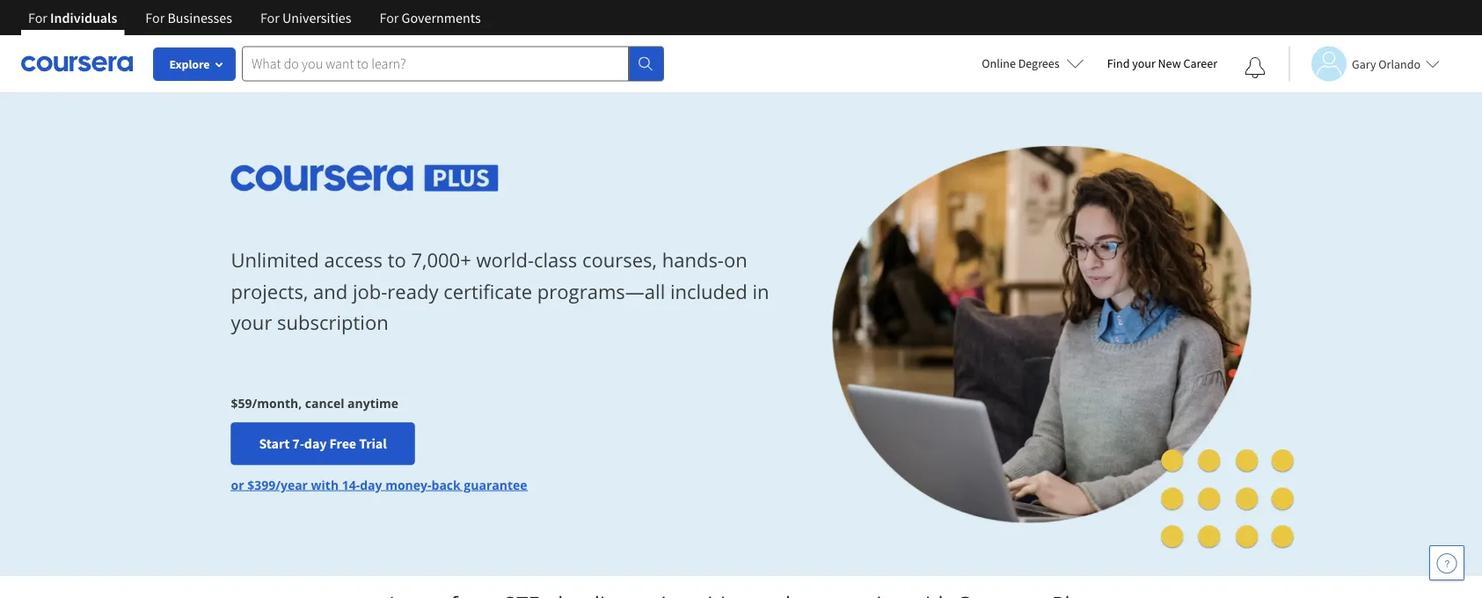 Task type: vqa. For each thing, say whether or not it's contained in the screenshot.
their to the right
no



Task type: describe. For each thing, give the bounding box(es) containing it.
/year
[[276, 476, 308, 493]]

to
[[388, 247, 406, 273]]

for for governments
[[380, 9, 399, 26]]

included
[[670, 278, 748, 304]]

or $399 /year with 14-day money-back guarantee
[[231, 476, 528, 493]]

and
[[313, 278, 348, 304]]

$59 /month, cancel anytime
[[231, 394, 399, 411]]

degrees
[[1019, 55, 1060, 71]]

start
[[259, 435, 290, 452]]

unlimited
[[231, 247, 319, 273]]

your inside 'unlimited access to 7,000+ world-class courses, hands-on projects, and job-ready certificate programs—all included in your subscription'
[[231, 309, 272, 335]]

subscription
[[277, 309, 389, 335]]

0 vertical spatial your
[[1133, 55, 1156, 71]]

for for businesses
[[145, 9, 165, 26]]

find your new career
[[1107, 55, 1218, 71]]

programs—all
[[537, 278, 665, 304]]

trial
[[359, 435, 387, 452]]

free
[[330, 435, 356, 452]]

individuals
[[50, 9, 117, 26]]

for individuals
[[28, 9, 117, 26]]

gary orlando
[[1352, 56, 1421, 72]]

1 vertical spatial day
[[360, 476, 382, 493]]

orlando
[[1379, 56, 1421, 72]]

gary
[[1352, 56, 1376, 72]]

businesses
[[168, 9, 232, 26]]

7-
[[292, 435, 304, 452]]

banner navigation
[[14, 0, 495, 35]]

/month,
[[252, 394, 302, 411]]

back
[[432, 476, 461, 493]]

show notifications image
[[1245, 57, 1266, 78]]

job-
[[353, 278, 387, 304]]

cancel
[[305, 394, 344, 411]]

online degrees
[[982, 55, 1060, 71]]

explore
[[169, 56, 210, 72]]

$59
[[231, 394, 252, 411]]

What do you want to learn? text field
[[242, 46, 629, 81]]

14-
[[342, 476, 360, 493]]

governments
[[402, 9, 481, 26]]

ready
[[387, 278, 439, 304]]

help center image
[[1437, 553, 1458, 574]]

online degrees button
[[968, 44, 1099, 83]]

guarantee
[[464, 476, 528, 493]]



Task type: locate. For each thing, give the bounding box(es) containing it.
on
[[724, 247, 748, 273]]

explore button
[[154, 48, 235, 80]]

0 horizontal spatial your
[[231, 309, 272, 335]]

day left free
[[304, 435, 327, 452]]

start 7-day free trial
[[259, 435, 387, 452]]

3 for from the left
[[260, 9, 280, 26]]

for left businesses on the top left
[[145, 9, 165, 26]]

day
[[304, 435, 327, 452], [360, 476, 382, 493]]

for for universities
[[260, 9, 280, 26]]

certificate
[[444, 278, 532, 304]]

projects,
[[231, 278, 308, 304]]

or
[[231, 476, 244, 493]]

$399
[[247, 476, 276, 493]]

your down projects,
[[231, 309, 272, 335]]

world-
[[476, 247, 534, 273]]

1 for from the left
[[28, 9, 47, 26]]

for left universities
[[260, 9, 280, 26]]

hands-
[[662, 247, 724, 273]]

career
[[1184, 55, 1218, 71]]

universities
[[282, 9, 351, 26]]

0 horizontal spatial day
[[304, 435, 327, 452]]

online
[[982, 55, 1016, 71]]

your
[[1133, 55, 1156, 71], [231, 309, 272, 335]]

1 horizontal spatial your
[[1133, 55, 1156, 71]]

start 7-day free trial button
[[231, 423, 415, 465]]

gary orlando button
[[1289, 46, 1440, 81]]

in
[[753, 278, 770, 304]]

1 vertical spatial your
[[231, 309, 272, 335]]

access
[[324, 247, 383, 273]]

for for individuals
[[28, 9, 47, 26]]

for businesses
[[145, 9, 232, 26]]

0 vertical spatial day
[[304, 435, 327, 452]]

for governments
[[380, 9, 481, 26]]

for universities
[[260, 9, 351, 26]]

money-
[[386, 476, 432, 493]]

for left "governments"
[[380, 9, 399, 26]]

anytime
[[348, 394, 399, 411]]

for left 'individuals'
[[28, 9, 47, 26]]

find
[[1107, 55, 1130, 71]]

coursera image
[[21, 49, 133, 78]]

1 horizontal spatial day
[[360, 476, 382, 493]]

None search field
[[242, 46, 664, 81]]

day inside button
[[304, 435, 327, 452]]

your right find
[[1133, 55, 1156, 71]]

coursera plus image
[[231, 165, 499, 192]]

find your new career link
[[1099, 53, 1227, 75]]

day left money-
[[360, 476, 382, 493]]

unlimited access to 7,000+ world-class courses, hands-on projects, and job-ready certificate programs—all included in your subscription
[[231, 247, 770, 335]]

7,000+
[[411, 247, 471, 273]]

with
[[311, 476, 339, 493]]

for
[[28, 9, 47, 26], [145, 9, 165, 26], [260, 9, 280, 26], [380, 9, 399, 26]]

courses,
[[582, 247, 657, 273]]

4 for from the left
[[380, 9, 399, 26]]

2 for from the left
[[145, 9, 165, 26]]

new
[[1158, 55, 1181, 71]]

class
[[534, 247, 577, 273]]



